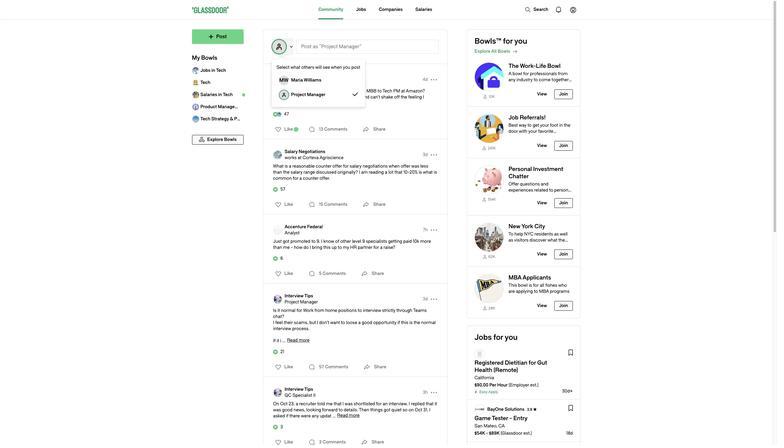 Task type: vqa. For each thing, say whether or not it's contained in the screenshot.


Task type: locate. For each thing, give the bounding box(es) containing it.
share button for 3 comments
[[360, 437, 384, 446]]

2 3d from the top
[[423, 297, 428, 302]]

1 what from the top
[[273, 89, 284, 94]]

1 horizontal spatial if
[[398, 321, 400, 326]]

if inside the is it normal for work from home positions to interview strictly through teams chat? i feel their scams, but i don't want to loose a good opportunity if this is the normal interview process. if it i ...
[[398, 321, 400, 326]]

accenture federal link
[[285, 224, 323, 230]]

programs
[[550, 289, 570, 295]]

for down the project manager button
[[297, 308, 302, 314]]

was down on
[[273, 408, 281, 413]]

the up has
[[559, 238, 565, 243]]

mateo,
[[484, 424, 498, 429]]

you for bowls™ for you
[[515, 37, 528, 46]]

good inside the is it normal for work from home positions to interview strictly through teams chat? i feel their scams, but i don't want to loose a good opportunity if this is the normal interview process. if it i ...
[[362, 321, 372, 326]]

what down "less"
[[423, 170, 433, 175]]

3d link up "less"
[[423, 152, 428, 158]]

0 horizontal spatial 3
[[281, 425, 283, 430]]

the left day-
[[534, 83, 540, 89]]

0 horizontal spatial bowls
[[201, 55, 218, 61]]

15 comments button
[[307, 199, 349, 211]]

1 vertical spatial good
[[282, 408, 293, 413]]

offer up 10-
[[401, 164, 411, 169]]

1 like button from the top
[[272, 125, 295, 134]]

as right post
[[313, 44, 318, 49]]

2 tips from the top
[[305, 387, 313, 393]]

of up up
[[335, 239, 339, 244]]

image for bowl image for personal investment chatter
[[475, 166, 504, 195]]

like
[[284, 127, 293, 132], [284, 202, 293, 207], [284, 271, 293, 277], [284, 365, 293, 370], [284, 440, 293, 445]]

0 vertical spatial years
[[341, 95, 351, 100]]

$89k
[[489, 431, 500, 437]]

0 horizontal spatial read more
[[287, 338, 310, 343]]

interview left strictly
[[363, 308, 381, 314]]

read more button
[[287, 338, 310, 343], [337, 414, 360, 419]]

what for what is a reasonable counter offer for salary negotiations when offer was less than the salary range discussed originally? i am reading a lot that 10-20% is what is common for a counter offer.
[[273, 164, 284, 169]]

toogle identity image up "wasted"
[[279, 90, 289, 100]]

0 vertical spatial at
[[298, 80, 302, 85]]

any down a
[[509, 77, 516, 83]]

1 horizontal spatial salary
[[350, 164, 362, 169]]

is inside the is it normal for work from home positions to interview strictly through teams chat? i feel their scams, but i don't want to loose a good opportunity if this is the normal interview process. if it i ...
[[410, 321, 413, 326]]

0 vertical spatial than
[[273, 170, 282, 175]]

2 interview from the top
[[285, 387, 304, 393]]

replied
[[411, 402, 425, 407]]

group
[[342, 80, 354, 85]]

to inside new york city to help nyc residents as well as visitors discover what the world's most popular city has to offer!
[[568, 244, 573, 249]]

for up explore all bowls in the right top of the page
[[503, 37, 513, 46]]

for inside on oct 23, a recruiter told me that i was shortlisted for an interview. i replied that it was good news, looking forward to details. then things got quiet so on oct 31, i asked if there were any updat ...
[[376, 402, 382, 407]]

1 interview from the top
[[285, 294, 304, 299]]

0 horizontal spatial from
[[315, 308, 324, 314]]

to up can't
[[378, 89, 382, 94]]

years up trajectory
[[341, 95, 351, 100]]

154k link
[[475, 197, 504, 202]]

est.) inside "registered dietitian for gut health (remote) california $90.00 per hour (employer est.)"
[[531, 383, 539, 388]]

image for bowl image for the work-life bowl
[[475, 63, 504, 92]]

like for accenture federal analyst
[[284, 271, 293, 277]]

2 horizontal spatial as
[[554, 232, 559, 237]]

1 horizontal spatial read more
[[337, 414, 360, 419]]

image for bowl image up the 10k link
[[475, 63, 504, 92]]

job referrals!
[[509, 114, 546, 121]]

jobs down my bowls
[[201, 68, 211, 73]]

5 image for bowl image from the top
[[475, 275, 504, 304]]

read down details.
[[337, 414, 348, 419]]

on inside what are your thoughts on post-mba to <2 yrs mbb to tech pm at amazon? i had a chance to join this role ~2 years ago, and can't shake off the feeling i "wasted" 2 years in terms of comp trajectory
[[321, 89, 326, 94]]

2 interview tips link from the top
[[285, 387, 316, 393]]

0 vertical spatial consulting
[[285, 74, 307, 79]]

i left "feel"
[[273, 321, 274, 326]]

what for what are your thoughts on post-mba to <2 yrs mbb to tech pm at amazon? i had a chance to join this role ~2 years ago, and can't shake off the feeling i "wasted" 2 years in terms of comp trajectory
[[273, 89, 284, 94]]

a inside on oct 23, a recruiter told me that i was shortlisted for an interview. i replied that it was good news, looking forward to details. then things got quiet so on oct 31, i asked if there were any updat ...
[[296, 402, 298, 407]]

counter up discussed
[[316, 164, 332, 169]]

read more for were
[[337, 414, 360, 419]]

ca
[[499, 424, 505, 429]]

this inside just got promoted to 9. i know of other level 9 specialists getting paid 10k more than me - how do i bring this up to my hr partner for a raise?
[[324, 245, 331, 250]]

bayone
[[488, 407, 504, 413]]

4 image for bowl image from the top
[[475, 223, 504, 252]]

manager inside menu item
[[307, 92, 326, 97]]

1 vertical spatial when
[[389, 164, 400, 169]]

easy apply
[[480, 390, 498, 395]]

1 horizontal spatial in
[[218, 92, 222, 97]]

1 horizontal spatial 57
[[319, 365, 324, 370]]

tech link
[[192, 77, 244, 89]]

0 horizontal spatial 57
[[281, 187, 285, 192]]

promoted
[[291, 239, 311, 244]]

a right had
[[284, 95, 286, 100]]

discover
[[530, 238, 547, 243]]

bowls up jobs in tech
[[201, 55, 218, 61]]

looking
[[306, 408, 321, 413]]

for up originally?
[[343, 164, 349, 169]]

est.) inside game tester - entry san mateo, ca $54k - $89k (glassdoor est.)
[[524, 431, 532, 437]]

to inside the "the work-life bowl a bowl for professionals from any industry to come together and discuss the day-to-day happenings of work-life."
[[534, 77, 538, 83]]

share button for 57 comments
[[362, 362, 387, 374]]

boston
[[303, 80, 317, 85]]

1 vertical spatial tips
[[305, 387, 313, 393]]

toogle identity image inside project manager menu item
[[279, 90, 289, 100]]

1 vertical spatial mba
[[509, 275, 522, 282]]

analyst button
[[285, 230, 323, 237]]

interview down "feel"
[[273, 327, 291, 332]]

1 vertical spatial more
[[299, 338, 310, 343]]

1 interview tips link from the top
[[285, 294, 318, 300]]

5 image for post author image from the top
[[273, 389, 282, 398]]

3d link for interview tips project manager
[[423, 297, 428, 303]]

mba up this
[[509, 275, 522, 282]]

1 horizontal spatial read more button
[[337, 414, 360, 419]]

1 vertical spatial est.)
[[524, 431, 532, 437]]

est.) right (employer
[[531, 383, 539, 388]]

1 horizontal spatial consulting
[[319, 80, 341, 85]]

product management
[[201, 104, 246, 110]]

had
[[275, 95, 283, 100]]

jobs left companies
[[356, 7, 366, 12]]

3 inside 3 comments button
[[319, 440, 322, 445]]

interview tips link up specialist
[[285, 387, 316, 393]]

it left i
[[277, 339, 279, 344]]

this inside the is it normal for work from home positions to interview strictly through teams chat? i feel their scams, but i don't want to loose a good opportunity if this is the normal interview process. if it i ...
[[401, 321, 409, 326]]

this down through
[[401, 321, 409, 326]]

tips inside the 'interview tips qc specialist ii'
[[305, 387, 313, 393]]

know
[[324, 239, 334, 244]]

is inside 'mba applicants this bowl is for all fishes who are applying to mba programs'
[[529, 283, 532, 289]]

more inside just got promoted to 9. i know of other level 9 specialists getting paid 10k more than me - how do i bring this up to my hr partner for a raise?
[[420, 239, 431, 244]]

1 works from the top
[[285, 80, 297, 85]]

what inside what are your thoughts on post-mba to <2 yrs mbb to tech pm at amazon? i had a chance to join this role ~2 years ago, and can't shake off the feeling i "wasted" 2 years in terms of comp trajectory
[[273, 89, 284, 94]]

image for bowl image up 62k link
[[475, 223, 504, 252]]

1 horizontal spatial got
[[384, 408, 391, 413]]

hr
[[350, 245, 357, 250]]

image for post author image up just
[[273, 226, 282, 235]]

i left replied
[[409, 402, 410, 407]]

are inside what are your thoughts on post-mba to <2 yrs mbb to tech pm at amazon? i had a chance to join this role ~2 years ago, and can't shake off the feeling i "wasted" 2 years in terms of comp trajectory
[[285, 89, 291, 94]]

tech up shake
[[383, 89, 393, 94]]

like up accenture
[[284, 202, 293, 207]]

2 horizontal spatial what
[[548, 238, 558, 243]]

i
[[280, 339, 281, 344]]

of inside just got promoted to 9. i know of other level 9 specialists getting paid 10k more than me - how do i bring this up to my hr partner for a raise?
[[335, 239, 339, 244]]

comments inside 'button'
[[323, 271, 346, 277]]

all
[[540, 283, 545, 289]]

1 vertical spatial any
[[312, 414, 319, 419]]

3d
[[423, 152, 428, 158], [423, 297, 428, 302]]

interview for qc
[[285, 387, 304, 393]]

are left your
[[285, 89, 291, 94]]

in for salaries
[[218, 92, 222, 97]]

0 horizontal spatial consulting
[[285, 74, 307, 79]]

2 vertical spatial jobs
[[475, 334, 492, 342]]

explore all bowls link
[[475, 48, 580, 55]]

if inside on oct 23, a recruiter told me that i was shortlisted for an interview. i replied that it was good news, looking forward to details. then things got quiet so on oct 31, i asked if there were any updat ...
[[286, 414, 289, 419]]

1 vertical spatial 3d
[[423, 297, 428, 302]]

product right & in the left top of the page
[[234, 117, 251, 122]]

read right i
[[287, 338, 298, 343]]

life
[[536, 63, 546, 70]]

1 horizontal spatial what
[[423, 170, 433, 175]]

a down the reasonable
[[300, 176, 302, 181]]

2 offer from the left
[[401, 164, 411, 169]]

1 vertical spatial what
[[423, 170, 433, 175]]

the inside the is it normal for work from home positions to interview strictly through teams chat? i feel their scams, but i don't want to loose a good opportunity if this is the normal interview process. if it i ...
[[414, 321, 420, 326]]

more for is it normal for work from home positions to interview strictly through teams chat? i feel their scams, but i don't want to loose a good opportunity if this is the normal interview process. if it i ...
[[299, 338, 310, 343]]

at inside salary negotiations works at corteva agriscience
[[298, 155, 302, 161]]

read more button down 'process.'
[[287, 338, 310, 343]]

tech up tech link
[[216, 68, 226, 73]]

0 vertical spatial good
[[362, 321, 372, 326]]

at inside what are your thoughts on post-mba to <2 yrs mbb to tech pm at amazon? i had a chance to join this role ~2 years ago, and can't shake off the feeling i "wasted" 2 years in terms of comp trajectory
[[401, 89, 405, 94]]

bowl inside 'mba applicants this bowl is for all fishes who are applying to mba programs'
[[518, 283, 528, 289]]

1 horizontal spatial good
[[362, 321, 372, 326]]

57 for 57 comments
[[319, 365, 324, 370]]

2 image for bowl image from the top
[[475, 114, 504, 143]]

in
[[212, 68, 215, 73], [218, 92, 222, 97], [308, 101, 311, 106]]

comments
[[324, 127, 348, 132], [324, 202, 348, 207], [323, 271, 346, 277], [325, 365, 348, 370], [323, 440, 346, 445]]

read more
[[287, 338, 310, 343], [337, 414, 360, 419]]

gut
[[538, 360, 547, 367]]

project inside menu item
[[291, 92, 306, 97]]

that up 31,
[[426, 402, 434, 407]]

like button down 6
[[272, 269, 295, 279]]

me left the how
[[283, 245, 290, 250]]

there
[[290, 414, 300, 419]]

was up 20%
[[412, 164, 420, 169]]

join
[[309, 95, 316, 100]]

0 vertical spatial if
[[398, 321, 400, 326]]

2 than from the top
[[273, 245, 282, 250]]

1 horizontal spatial mba
[[509, 275, 522, 282]]

california
[[475, 376, 494, 381]]

when
[[331, 65, 342, 70], [389, 164, 400, 169]]

i
[[273, 95, 274, 100], [423, 95, 424, 100], [359, 170, 360, 175], [321, 239, 323, 244], [310, 245, 311, 250], [273, 321, 274, 326], [317, 321, 318, 326], [343, 402, 344, 407], [409, 402, 410, 407], [430, 408, 431, 413]]

on inside on oct 23, a recruiter told me that i was shortlisted for an interview. i replied that it was good news, looking forward to details. then things got quiet so on oct 31, i asked if there were any updat ...
[[409, 408, 414, 413]]

image for post author image
[[273, 75, 282, 84], [273, 151, 282, 160], [273, 226, 282, 235], [273, 295, 282, 304], [273, 389, 282, 398]]

1 horizontal spatial when
[[389, 164, 400, 169]]

- left the how
[[291, 245, 293, 250]]

1 vertical spatial bowls
[[201, 55, 218, 61]]

5 like from the top
[[284, 440, 293, 445]]

me inside just got promoted to 9. i know of other level 9 specialists getting paid 10k more than me - how do i bring this up to my hr partner for a raise?
[[283, 245, 290, 250]]

share inside dropdown button
[[373, 202, 386, 207]]

0 horizontal spatial ...
[[282, 339, 286, 344]]

0 horizontal spatial what
[[291, 65, 301, 70]]

the inside new york city to help nyc residents as well as visitors discover what the world's most popular city has to offer!
[[559, 238, 565, 243]]

like button up accenture
[[272, 200, 295, 210]]

2 horizontal spatial jobs
[[475, 334, 492, 342]]

1 vertical spatial from
[[315, 308, 324, 314]]

1 3d from the top
[[423, 152, 428, 158]]

interview up the project manager button
[[285, 294, 304, 299]]

3 like from the top
[[284, 271, 293, 277]]

0 vertical spatial as
[[313, 44, 318, 49]]

0 vertical spatial me
[[283, 245, 290, 250]]

applying
[[516, 289, 533, 295]]

product down salaries in tech
[[201, 104, 217, 110]]

registered
[[475, 360, 504, 367]]

mba down 'all'
[[539, 289, 549, 295]]

years right 2 on the top left of the page
[[296, 101, 307, 106]]

1 vertical spatial project
[[285, 300, 299, 305]]

1 vertical spatial in
[[218, 92, 222, 97]]

tips inside the interview tips project manager
[[305, 294, 313, 299]]

agriscience
[[320, 155, 344, 161]]

image for post author image left qc
[[273, 389, 282, 398]]

oct left 23,
[[280, 402, 288, 407]]

jobs link
[[356, 0, 366, 19]]

0 horizontal spatial years
[[296, 101, 307, 106]]

1 horizontal spatial more
[[349, 414, 360, 419]]

this up terms
[[317, 95, 324, 100]]

interview
[[285, 294, 304, 299], [285, 387, 304, 393]]

bowls right all
[[498, 49, 511, 54]]

(employer
[[509, 383, 529, 388]]

offer down agriscience
[[333, 164, 342, 169]]

0 horizontal spatial if
[[286, 414, 289, 419]]

others
[[302, 65, 315, 70]]

community
[[318, 7, 344, 12]]

interview up qc
[[285, 387, 304, 393]]

the inside the "the work-life bowl a bowl for professionals from any industry to come together and discuss the day-to-day happenings of work-life."
[[534, 83, 540, 89]]

1 vertical spatial if
[[286, 414, 289, 419]]

forward
[[322, 408, 338, 413]]

1 vertical spatial consulting
[[319, 80, 341, 85]]

toogle identity image up select
[[272, 39, 287, 54]]

3 comments
[[319, 440, 346, 445]]

my
[[192, 55, 200, 61]]

2 image for post author image from the top
[[273, 151, 282, 160]]

0 vertical spatial salary
[[350, 164, 362, 169]]

1 3d link from the top
[[423, 152, 428, 158]]

62k
[[489, 255, 496, 259]]

0 vertical spatial jobs
[[356, 7, 366, 12]]

1 horizontal spatial from
[[558, 71, 568, 77]]

1 vertical spatial was
[[345, 402, 353, 407]]

0 vertical spatial counter
[[316, 164, 332, 169]]

2 vertical spatial this
[[401, 321, 409, 326]]

like up the 'interview tips qc specialist ii' at the bottom of page
[[284, 365, 293, 370]]

4 like button from the top
[[272, 363, 295, 373]]

1 horizontal spatial oct
[[415, 408, 423, 413]]

in down join at the left top of the page
[[308, 101, 311, 106]]

for inside the "the work-life bowl a bowl for professionals from any industry to come together and discuss the day-to-day happenings of work-life."
[[524, 71, 529, 77]]

0 horizontal spatial salaries
[[201, 92, 217, 97]]

1 horizontal spatial of
[[335, 239, 339, 244]]

1 vertical spatial interview tips link
[[285, 387, 316, 393]]

any inside the "the work-life bowl a bowl for professionals from any industry to come together and discuss the day-to-day happenings of work-life."
[[509, 77, 516, 83]]

read for were
[[337, 414, 348, 419]]

1 vertical spatial this
[[324, 245, 331, 250]]

then
[[359, 408, 369, 413]]

counter
[[316, 164, 332, 169], [303, 176, 319, 181]]

the down teams
[[414, 321, 420, 326]]

2 horizontal spatial in
[[308, 101, 311, 106]]

to inside the personal investment chatter offer questions and experiences related to personal finance and investments
[[550, 188, 554, 193]]

i left am
[[359, 170, 360, 175]]

a down specialists
[[380, 245, 383, 250]]

0 horizontal spatial me
[[283, 245, 290, 250]]

if left there
[[286, 414, 289, 419]]

(glassdoor
[[501, 431, 523, 437]]

3 for 3 comments
[[319, 440, 322, 445]]

m w maria williams
[[280, 77, 322, 83]]

2 works from the top
[[285, 155, 297, 161]]

on right so
[[409, 408, 414, 413]]

w
[[284, 77, 289, 83]]

5 like button from the top
[[272, 438, 295, 446]]

comments inside button
[[325, 365, 348, 370]]

referrals!
[[520, 114, 546, 121]]

a
[[509, 71, 512, 77]]

2 3d link from the top
[[423, 297, 428, 303]]

read more down 'process.'
[[287, 338, 310, 343]]

management
[[218, 104, 246, 110]]

salary up originally?
[[350, 164, 362, 169]]

up
[[332, 245, 337, 250]]

2 horizontal spatial -
[[510, 416, 512, 422]]

interview inside the 'interview tips qc specialist ii'
[[285, 387, 304, 393]]

3d link
[[423, 152, 428, 158], [423, 297, 428, 303]]

per
[[490, 383, 497, 388]]

1 than from the top
[[273, 170, 282, 175]]

what inside what is a reasonable counter offer for salary negotiations when offer was less than the salary range discussed originally? i am reading a lot that 10-20% is what is common for a counter offer.
[[423, 170, 433, 175]]

asked
[[273, 414, 285, 419]]

that up forward
[[334, 402, 342, 407]]

for left gut
[[529, 360, 536, 367]]

tech inside what are your thoughts on post-mba to <2 yrs mbb to tech pm at amazon? i had a chance to join this role ~2 years ago, and can't shake off the feeling i "wasted" 2 years in terms of comp trajectory
[[383, 89, 393, 94]]

3 image for post author image from the top
[[273, 226, 282, 235]]

1 horizontal spatial any
[[509, 77, 516, 83]]

image for bowl image
[[475, 63, 504, 92], [475, 114, 504, 143], [475, 166, 504, 195], [475, 223, 504, 252], [475, 275, 504, 304]]

what inside what is a reasonable counter offer for salary negotiations when offer was less than the salary range discussed originally? i am reading a lot that 10-20% is what is common for a counter offer.
[[273, 164, 284, 169]]

est.) for entry
[[524, 431, 532, 437]]

mba inside what are your thoughts on post-mba to <2 yrs mbb to tech pm at amazon? i had a chance to join this role ~2 years ago, and can't shake off the feeling i "wasted" 2 years in terms of comp trajectory
[[338, 89, 348, 94]]

interview inside the interview tips project manager
[[285, 294, 304, 299]]

0 vertical spatial read
[[287, 338, 298, 343]]

more right 10k
[[420, 239, 431, 244]]

0 vertical spatial this
[[317, 95, 324, 100]]

0 horizontal spatial got
[[283, 239, 290, 244]]

it
[[278, 308, 280, 314], [277, 339, 279, 344], [435, 402, 437, 407]]

3 image for bowl image from the top
[[475, 166, 504, 195]]

what is a reasonable counter offer for salary negotiations when offer was less than the salary range discussed originally? i am reading a lot that 10-20% is what is common for a counter offer.
[[273, 164, 437, 181]]

terms
[[312, 101, 324, 106]]

tech inside tech link
[[201, 80, 211, 85]]

0 horizontal spatial good
[[282, 408, 293, 413]]

2 like button from the top
[[272, 200, 295, 210]]

toogle identity element
[[279, 76, 289, 85]]

2 what from the top
[[273, 164, 284, 169]]

specialists
[[366, 239, 387, 244]]

1 horizontal spatial -
[[486, 431, 488, 437]]

1 vertical spatial at
[[401, 89, 405, 94]]

feel
[[275, 321, 283, 326]]

0 vertical spatial oct
[[280, 402, 288, 407]]

search
[[534, 7, 549, 12]]

0 vertical spatial read more
[[287, 338, 310, 343]]

a inside what are your thoughts on post-mba to <2 yrs mbb to tech pm at amazon? i had a chance to join this role ~2 years ago, and can't shake off the feeling i "wasted" 2 years in terms of comp trajectory
[[284, 95, 286, 100]]

amazon?
[[406, 89, 425, 94]]

comments for 5 comments
[[323, 271, 346, 277]]

0 vertical spatial interview
[[285, 294, 304, 299]]

for down specialists
[[374, 245, 379, 250]]

are inside 'mba applicants this bowl is for all fishes who are applying to mba programs'
[[509, 289, 515, 295]]

0 horizontal spatial on
[[321, 89, 326, 94]]

salary down the reasonable
[[291, 170, 303, 175]]

m
[[280, 77, 284, 83]]

oct down replied
[[415, 408, 423, 413]]

1 horizontal spatial as
[[509, 238, 514, 243]]

1 horizontal spatial that
[[395, 170, 403, 175]]

1 vertical spatial read more
[[337, 414, 360, 419]]

4 like from the top
[[284, 365, 293, 370]]

1 image for bowl image from the top
[[475, 63, 504, 92]]

1 tips from the top
[[305, 294, 313, 299]]

role
[[325, 95, 333, 100]]

0 vertical spatial project
[[291, 92, 306, 97]]

like for salary negotiations works at corteva agriscience
[[284, 202, 293, 207]]

job
[[509, 114, 519, 121]]

3h
[[423, 390, 428, 396]]

3 like button from the top
[[272, 269, 295, 279]]

nyc
[[525, 232, 534, 237]]

normal down teams
[[421, 321, 436, 326]]

image for post author image for just got promoted to 9. i know of other level 9 specialists getting paid 10k more than me - how do i bring this up to my hr partner for a raise?
[[273, 226, 282, 235]]

project manager menu item
[[277, 88, 361, 102]]

and inside the "the work-life bowl a bowl for professionals from any industry to come together and discuss the day-to-day happenings of work-life."
[[509, 83, 516, 89]]

0 vertical spatial salaries
[[416, 7, 432, 12]]

level
[[352, 239, 361, 244]]

told
[[317, 402, 325, 407]]

that right lot
[[395, 170, 403, 175]]

you for jobs for you
[[505, 334, 518, 342]]

the work-life bowl a bowl for professionals from any industry to come together and discuss the day-to-day happenings of work-life.
[[509, 63, 569, 95]]

$90.00
[[475, 383, 489, 388]]

was inside what is a reasonable counter offer for salary negotiations when offer was less than the salary range discussed originally? i am reading a lot that 10-20% is what is common for a counter offer.
[[412, 164, 420, 169]]

comments for 15 comments
[[324, 202, 348, 207]]

share button for 5 comments
[[360, 268, 384, 280]]

chat?
[[273, 315, 284, 320]]

3d link up teams
[[423, 297, 428, 303]]

you up explore all bowls link
[[515, 37, 528, 46]]

salaries for salaries
[[416, 7, 432, 12]]

1 horizontal spatial jobs
[[356, 7, 366, 12]]

mba up ~2
[[338, 89, 348, 94]]

0 vertical spatial mba
[[338, 89, 348, 94]]

0 vertical spatial from
[[558, 71, 568, 77]]

0 vertical spatial when
[[331, 65, 342, 70]]

good inside on oct 23, a recruiter told me that i was shortlisted for an interview. i replied that it was good news, looking forward to details. then things got quiet so on oct 31, i asked if there were any updat ...
[[282, 408, 293, 413]]

3 down updat
[[319, 440, 322, 445]]

0 vertical spatial 3d
[[423, 152, 428, 158]]

share for when
[[373, 202, 386, 207]]

2 horizontal spatial that
[[426, 402, 434, 407]]

read more button for were
[[337, 414, 360, 419]]

qc
[[285, 393, 292, 399]]

1 offer from the left
[[333, 164, 342, 169]]

you up dietitian
[[505, 334, 518, 342]]

toogle identity image
[[272, 39, 287, 54], [279, 90, 289, 100]]

jobs for you
[[475, 334, 518, 342]]

image for post author image left salary at the left top
[[273, 151, 282, 160]]

the right off
[[401, 95, 407, 100]]

57 inside button
[[319, 365, 324, 370]]

1 vertical spatial me
[[326, 402, 333, 407]]

when right see
[[331, 65, 342, 70]]

to right applying
[[534, 289, 538, 295]]

select
[[277, 65, 290, 70]]

consulting up your
[[285, 74, 307, 79]]

you left post
[[343, 65, 351, 70]]

1 image for post author image from the top
[[273, 75, 282, 84]]

interview for project
[[285, 294, 304, 299]]

more down details.
[[349, 414, 360, 419]]

bowl inside the "the work-life bowl a bowl for professionals from any industry to come together and discuss the day-to-day happenings of work-life."
[[513, 71, 522, 77]]

a inside just got promoted to 9. i know of other level 9 specialists getting paid 10k more than me - how do i bring this up to my hr partner for a raise?
[[380, 245, 383, 250]]

image for bowl image for mba applicants
[[475, 275, 504, 304]]

comments for 57 comments
[[325, 365, 348, 370]]

2 horizontal spatial more
[[420, 239, 431, 244]]

tech left strategy
[[201, 117, 211, 122]]

0 vertical spatial tips
[[305, 294, 313, 299]]

3 for 3
[[281, 425, 283, 430]]

what
[[273, 89, 284, 94], [273, 164, 284, 169]]

like button for salary negotiations works at corteva agriscience
[[272, 200, 295, 210]]

1 vertical spatial what
[[273, 164, 284, 169]]

0 vertical spatial what
[[291, 65, 301, 70]]

10k link
[[475, 94, 504, 99]]

est.) right (glassdoor
[[524, 431, 532, 437]]

0 vertical spatial interview
[[363, 308, 381, 314]]

3 comments button
[[307, 437, 348, 446]]

image for bowl image up 28k link at the bottom right of the page
[[475, 275, 504, 304]]

corteva
[[303, 155, 319, 161]]

2 vertical spatial in
[[308, 101, 311, 106]]

for inside 'mba applicants this bowl is for all fishes who are applying to mba programs'
[[533, 283, 539, 289]]

consulting down opportunities
[[319, 80, 341, 85]]

if down through
[[398, 321, 400, 326]]

you
[[515, 37, 528, 46], [343, 65, 351, 70], [505, 334, 518, 342]]

2 like from the top
[[284, 202, 293, 207]]

jobs
[[356, 7, 366, 12], [201, 68, 211, 73], [475, 334, 492, 342]]

1 horizontal spatial bowls
[[498, 49, 511, 54]]

york
[[522, 223, 534, 230]]

2 vertical spatial -
[[486, 431, 488, 437]]

to right up
[[338, 245, 342, 250]]

1 vertical spatial ...
[[333, 414, 336, 419]]

at right pm
[[401, 89, 405, 94]]

manager
[[307, 92, 326, 97], [300, 300, 318, 305]]



Task type: describe. For each thing, give the bounding box(es) containing it.
trajectory
[[343, 101, 362, 106]]

1 vertical spatial -
[[510, 416, 512, 422]]

1 vertical spatial you
[[343, 65, 351, 70]]

williams
[[304, 78, 322, 83]]

visitors
[[514, 238, 529, 243]]

ago,
[[352, 95, 361, 100]]

241k link
[[475, 146, 504, 151]]

can't
[[371, 95, 380, 100]]

i right but
[[317, 321, 318, 326]]

read for ...
[[287, 338, 298, 343]]

your
[[292, 89, 301, 94]]

3d for interview tips project manager
[[423, 297, 428, 302]]

1 horizontal spatial interview
[[363, 308, 381, 314]]

will
[[316, 65, 322, 70]]

teams
[[413, 308, 427, 314]]

share for yrs
[[373, 127, 386, 132]]

0 horizontal spatial product
[[201, 104, 217, 110]]

for inside the is it normal for work from home positions to interview strictly through teams chat? i feel their scams, but i don't want to loose a good opportunity if this is the normal interview process. if it i ...
[[297, 308, 302, 314]]

read more button for ...
[[287, 338, 310, 343]]

57 comments button
[[307, 362, 350, 374]]

share button
[[361, 199, 386, 211]]

to inside on oct 23, a recruiter told me that i was shortlisted for an interview. i replied that it was good news, looking forward to details. then things got quiet so on oct 31, i asked if there were any updat ...
[[339, 408, 343, 413]]

jobs in tech
[[201, 68, 226, 73]]

product management link
[[192, 101, 246, 113]]

to left join at the left top of the page
[[304, 95, 308, 100]]

1 vertical spatial years
[[296, 101, 307, 106]]

related
[[535, 188, 548, 193]]

57 for 57
[[281, 187, 285, 192]]

2 horizontal spatial mba
[[539, 289, 549, 295]]

in for jobs
[[212, 68, 215, 73]]

specialist
[[293, 393, 312, 399]]

more for on oct 23, a recruiter told me that i was shortlisted for an interview. i replied that it was good news, looking forward to details. then things got quiet so on oct 31, i asked if there were any updat ...
[[349, 414, 360, 419]]

0 horizontal spatial oct
[[280, 402, 288, 407]]

on
[[273, 402, 279, 407]]

personal
[[555, 188, 572, 193]]

the inside what is a reasonable counter offer for salary negotiations when offer was less than the salary range discussed originally? i am reading a lot that 10-20% is what is common for a counter offer.
[[283, 170, 290, 175]]

how
[[294, 245, 303, 250]]

0 vertical spatial it
[[278, 308, 280, 314]]

registered dietitian for gut health (remote) california $90.00 per hour (employer est.)
[[475, 360, 547, 388]]

like for interview tips qc specialist ii
[[284, 440, 293, 445]]

chatter
[[509, 173, 529, 180]]

federal
[[307, 225, 323, 230]]

want
[[330, 321, 340, 326]]

salaries for salaries in tech
[[201, 92, 217, 97]]

1 horizontal spatial was
[[345, 402, 353, 407]]

investment
[[534, 166, 564, 173]]

jobs for jobs for you
[[475, 334, 492, 342]]

positions
[[338, 308, 357, 314]]

like button for interview tips qc specialist ii
[[272, 438, 295, 446]]

project inside the interview tips project manager
[[285, 300, 299, 305]]

to-
[[550, 83, 557, 89]]

apply
[[489, 390, 498, 395]]

bring
[[312, 245, 322, 250]]

tech inside salaries in tech link
[[223, 92, 233, 97]]

offer
[[509, 182, 519, 187]]

like button for interview tips project manager
[[272, 363, 295, 373]]

30d+
[[562, 389, 573, 394]]

and up related
[[541, 182, 549, 187]]

i inside what is a reasonable counter offer for salary negotiations when offer was less than the salary range discussed originally? i am reading a lot that 10-20% is what is common for a counter offer.
[[359, 170, 360, 175]]

23,
[[289, 402, 295, 407]]

as inside button
[[313, 44, 318, 49]]

in inside what are your thoughts on post-mba to <2 yrs mbb to tech pm at amazon? i had a chance to join this role ~2 years ago, and can't shake off the feeling i "wasted" 2 years in terms of comp trajectory
[[308, 101, 311, 106]]

well
[[560, 232, 568, 237]]

from inside the "the work-life bowl a bowl for professionals from any industry to come together and discuss the day-to-day happenings of work-life."
[[558, 71, 568, 77]]

to left '<2'
[[349, 89, 353, 94]]

is
[[273, 308, 277, 314]]

world's
[[509, 244, 523, 249]]

bayone solutions logo image
[[475, 405, 485, 415]]

tips for specialist
[[305, 387, 313, 393]]

(remote)
[[494, 367, 518, 374]]

when inside what is a reasonable counter offer for salary negotiations when offer was less than the salary range discussed originally? i am reading a lot that 10-20% is what is common for a counter offer.
[[389, 164, 400, 169]]

image for bowl image for job referrals!
[[475, 114, 504, 143]]

31,
[[424, 408, 428, 413]]

salaries in tech
[[201, 92, 233, 97]]

for up registered
[[494, 334, 504, 342]]

1 vertical spatial product
[[234, 117, 251, 122]]

image for bowl image for new york city
[[475, 223, 504, 252]]

... inside the is it normal for work from home positions to interview strictly through teams chat? i feel their scams, but i don't want to loose a good opportunity if this is the normal interview process. if it i ...
[[282, 339, 286, 344]]

to right positions
[[358, 308, 362, 314]]

do
[[304, 245, 309, 250]]

what inside new york city to help nyc residents as well as visitors discover what the world's most popular city has to offer!
[[548, 238, 558, 243]]

solutions
[[505, 407, 525, 413]]

to left 9.
[[312, 239, 316, 244]]

fishes
[[546, 283, 558, 289]]

jobs for jobs in tech
[[201, 68, 211, 73]]

manager inside the interview tips project manager
[[300, 300, 318, 305]]

work-
[[520, 63, 536, 70]]

am
[[361, 170, 368, 175]]

image for post author image for what is a reasonable counter offer for salary negotiations when offer was less than the salary range discussed originally? i am reading a lot that 10-20% is what is common for a counter offer.
[[273, 151, 282, 160]]

salaries in tech link
[[192, 89, 244, 101]]

works inside the consulting exit opportunities works at boston consulting group
[[285, 80, 297, 85]]

ii
[[313, 393, 316, 399]]

post-
[[327, 89, 338, 94]]

lot
[[389, 170, 394, 175]]

... inside on oct 23, a recruiter told me that i was shortlisted for an interview. i replied that it was good news, looking forward to details. then things got quiet so on oct 31, i asked if there were any updat ...
[[333, 414, 336, 419]]

15 comments
[[319, 202, 348, 207]]

a left the reasonable
[[289, 164, 291, 169]]

tech inside jobs in tech link
[[216, 68, 226, 73]]

this inside what are your thoughts on post-mba to <2 yrs mbb to tech pm at amazon? i had a chance to join this role ~2 years ago, and can't shake off the feeling i "wasted" 2 years in terms of comp trajectory
[[317, 95, 324, 100]]

a left lot
[[385, 170, 388, 175]]

got inside on oct 23, a recruiter told me that i was shortlisted for an interview. i replied that it was good news, looking forward to details. then things got quiet so on oct 31, i asked if there were any updat ...
[[384, 408, 391, 413]]

at inside the consulting exit opportunities works at boston consulting group
[[298, 80, 302, 85]]

4d
[[423, 77, 428, 82]]

than inside what is a reasonable counter offer for salary negotiations when offer was less than the salary range discussed originally? i am reading a lot that 10-20% is what is common for a counter offer.
[[273, 170, 282, 175]]

of inside what are your thoughts on post-mba to <2 yrs mbb to tech pm at amazon? i had a chance to join this role ~2 years ago, and can't shake off the feeling i "wasted" 2 years in terms of comp trajectory
[[325, 101, 329, 106]]

and down the experiences
[[525, 194, 532, 199]]

- inside just got promoted to 9. i know of other level 9 specialists getting paid 10k more than me - how do i bring this up to my hr partner for a raise?
[[291, 245, 293, 250]]

interview.
[[389, 402, 408, 407]]

a inside the is it normal for work from home positions to interview strictly through teams chat? i feel their scams, but i don't want to loose a good opportunity if this is the normal interview process. if it i ...
[[359, 321, 361, 326]]

loose
[[346, 321, 357, 326]]

image for post author image for what are your thoughts on post-mba to <2 yrs mbb to tech pm at amazon? i had a chance to join this role ~2 years ago, and can't shake off the feeling i "wasted" 2 years in terms of comp trajectory
[[273, 75, 282, 84]]

post as "project manager"
[[301, 44, 362, 49]]

18d
[[567, 431, 573, 437]]

1 vertical spatial counter
[[303, 176, 319, 181]]

154k
[[488, 198, 496, 202]]

i right 9.
[[321, 239, 323, 244]]

interview tips link for specialist
[[285, 387, 316, 393]]

1 vertical spatial it
[[277, 339, 279, 344]]

1 vertical spatial oct
[[415, 408, 423, 413]]

applicants
[[523, 275, 551, 282]]

it inside on oct 23, a recruiter told me that i was shortlisted for an interview. i replied that it was good news, looking forward to details. then things got quiet so on oct 31, i asked if there were any updat ...
[[435, 402, 437, 407]]

reasonable
[[293, 164, 315, 169]]

city
[[552, 244, 559, 249]]

and inside what are your thoughts on post-mba to <2 yrs mbb to tech pm at amazon? i had a chance to join this role ~2 years ago, and can't shake off the feeling i "wasted" 2 years in terms of comp trajectory
[[362, 95, 370, 100]]

got inside just got promoted to 9. i know of other level 9 specialists getting paid 10k more than me - how do i bring this up to my hr partner for a raise?
[[283, 239, 290, 244]]

1 vertical spatial salary
[[291, 170, 303, 175]]

if
[[273, 339, 276, 344]]

the
[[509, 63, 519, 70]]

interview tips qc specialist ii
[[285, 387, 316, 399]]

for right common
[[293, 176, 299, 181]]

jobs list element
[[468, 345, 580, 446]]

popular
[[536, 244, 551, 249]]

47
[[284, 112, 289, 117]]

jobs for jobs
[[356, 7, 366, 12]]

10k
[[489, 95, 495, 99]]

like button for accenture federal analyst
[[272, 269, 295, 279]]

3d for salary negotiations works at corteva agriscience
[[423, 152, 428, 158]]

2 vertical spatial was
[[273, 408, 281, 413]]

interview tips link for manager
[[285, 294, 318, 300]]

works inside salary negotiations works at corteva agriscience
[[285, 155, 297, 161]]

4 image for post author image from the top
[[273, 295, 282, 304]]

originally?
[[338, 170, 358, 175]]

1 horizontal spatial normal
[[421, 321, 436, 326]]

10-
[[404, 170, 410, 175]]

post as "project manager" button
[[296, 40, 439, 54]]

est.) for gut
[[531, 383, 539, 388]]

9
[[362, 239, 365, 244]]

experiences
[[509, 188, 534, 193]]

0 vertical spatial bowls
[[498, 49, 511, 54]]

me inside on oct 23, a recruiter told me that i was shortlisted for an interview. i replied that it was good news, looking forward to details. then things got quiet so on oct 31, i asked if there were any updat ...
[[326, 402, 333, 407]]

together
[[552, 77, 569, 83]]

for inside "registered dietitian for gut health (remote) california $90.00 per hour (employer est.)"
[[529, 360, 536, 367]]

i right the do
[[310, 245, 311, 250]]

chance
[[288, 95, 302, 100]]

strategy
[[212, 117, 229, 122]]

13 comments
[[319, 127, 348, 132]]

any inside on oct 23, a recruiter told me that i was shortlisted for an interview. i replied that it was good news, looking forward to details. then things got quiet so on oct 31, i asked if there were any updat ...
[[312, 414, 319, 419]]

i right 31,
[[430, 408, 431, 413]]

bowl
[[548, 63, 561, 70]]

share for level
[[372, 271, 384, 277]]

comments for 3 comments
[[323, 440, 346, 445]]

for inside just got promoted to 9. i know of other level 9 specialists getting paid 10k more than me - how do i bring this up to my hr partner for a raise?
[[374, 245, 379, 250]]

investments
[[534, 194, 558, 199]]

i left shortlisted
[[343, 402, 344, 407]]

recruiter
[[299, 402, 316, 407]]

through
[[397, 308, 413, 314]]

to inside 'mba applicants this bowl is for all fishes who are applying to mba programs'
[[534, 289, 538, 295]]

updat
[[320, 414, 332, 419]]

"wasted"
[[273, 101, 291, 106]]

tips for manager
[[305, 294, 313, 299]]

tester
[[492, 416, 508, 422]]

entry
[[514, 416, 528, 422]]

share button for 13 comments
[[361, 124, 386, 136]]

the inside what are your thoughts on post-mba to <2 yrs mbb to tech pm at amazon? i had a chance to join this role ~2 years ago, and can't shake off the feeling i "wasted" 2 years in terms of comp trajectory
[[401, 95, 407, 100]]

0 vertical spatial normal
[[281, 308, 296, 314]]

help
[[515, 232, 523, 237]]

1 vertical spatial interview
[[273, 327, 291, 332]]

1 like from the top
[[284, 127, 293, 132]]

3d link for salary negotiations works at corteva agriscience
[[423, 152, 428, 158]]

like for interview tips project manager
[[284, 365, 293, 370]]

day-
[[541, 83, 550, 89]]

opportunity
[[374, 321, 397, 326]]

than inside just got promoted to 9. i know of other level 9 specialists getting paid 10k more than me - how do i bring this up to my hr partner for a raise?
[[273, 245, 282, 250]]

0 vertical spatial toogle identity image
[[272, 39, 287, 54]]

i left had
[[273, 95, 274, 100]]

from inside the is it normal for work from home positions to interview strictly through teams chat? i feel their scams, but i don't want to loose a good opportunity if this is the normal interview process. if it i ...
[[315, 308, 324, 314]]

qc specialist ii button
[[285, 393, 316, 399]]

0 horizontal spatial that
[[334, 402, 342, 407]]

i right "feeling" at the right top of page
[[423, 95, 424, 100]]

that inside what is a reasonable counter offer for salary negotiations when offer was less than the salary range discussed originally? i am reading a lot that 10-20% is what is common for a counter offer.
[[395, 170, 403, 175]]

common
[[273, 176, 292, 181]]

comments for 13 comments
[[324, 127, 348, 132]]

5 comments button
[[307, 268, 348, 280]]

read more for ...
[[287, 338, 310, 343]]

process.
[[292, 327, 310, 332]]

select what others will see when you post
[[277, 65, 361, 70]]

just
[[273, 239, 282, 244]]

of inside the "the work-life bowl a bowl for professionals from any industry to come together and discuss the day-to-day happenings of work-life."
[[533, 90, 538, 95]]

home
[[326, 308, 337, 314]]

tech inside tech strategy & product link
[[201, 117, 211, 122]]

to right want on the left bottom of page
[[341, 321, 345, 326]]



